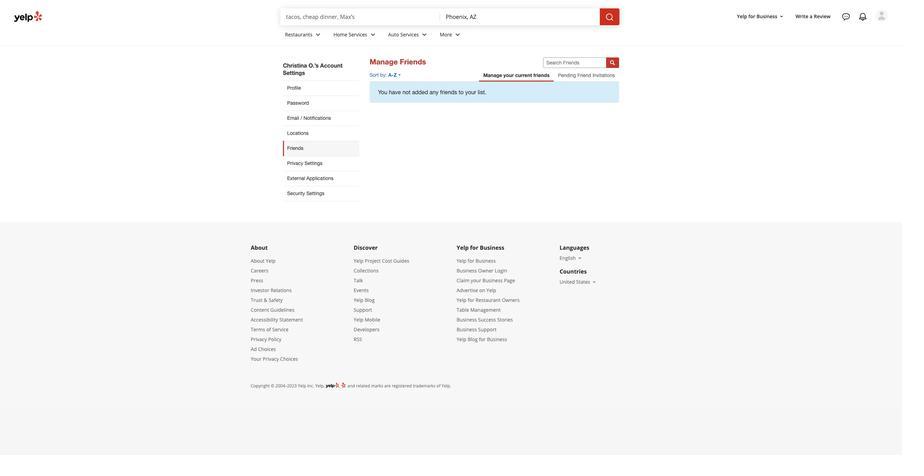 Task type: describe. For each thing, give the bounding box(es) containing it.
&
[[264, 297, 268, 303]]

service
[[272, 326, 289, 333]]

friends link
[[283, 141, 359, 156]]

yelp for business link
[[457, 258, 496, 264]]

16 chevron down v2 image for languages
[[578, 255, 583, 261]]

support inside yelp for business business owner login claim your business page advertise on yelp yelp for restaurant owners table management business success stories business support yelp blog for business
[[478, 326, 497, 333]]

yelp for business business owner login claim your business page advertise on yelp yelp for restaurant owners table management business success stories business support yelp blog for business
[[457, 258, 520, 343]]

sort by: a-z
[[370, 72, 397, 78]]

password link
[[283, 96, 359, 111]]

yelp inside button
[[738, 13, 748, 19]]

for down advertise
[[468, 297, 475, 303]]

united states button
[[560, 279, 598, 285]]

trademarks
[[413, 383, 436, 389]]

business categories element
[[280, 25, 889, 46]]

statement
[[280, 316, 303, 323]]

press link
[[251, 277, 263, 284]]

and related marks are registered trademarks of yelp.
[[347, 383, 451, 389]]

yelp for business inside button
[[738, 13, 778, 19]]

accessibility
[[251, 316, 278, 323]]

24 chevron down v2 image for more
[[454, 30, 462, 39]]

0 horizontal spatial choices
[[258, 346, 276, 353]]

privacy settings link
[[283, 156, 359, 171]]

list.
[[478, 89, 487, 95]]

1 vertical spatial friends
[[440, 89, 457, 95]]

christina o.'s account settings
[[283, 62, 343, 76]]

home services
[[334, 31, 367, 38]]

business up claim
[[457, 267, 477, 274]]

pending friend invitations
[[558, 73, 615, 78]]

christina o. image
[[876, 9, 889, 22]]

advertise on yelp link
[[457, 287, 497, 294]]

external applications link
[[283, 171, 359, 186]]

0 horizontal spatial friends
[[287, 145, 304, 151]]

added
[[412, 89, 428, 95]]

inc.
[[308, 383, 314, 389]]

table
[[457, 307, 469, 313]]

yelp blog link
[[354, 297, 375, 303]]

external applications
[[287, 176, 334, 181]]

trust
[[251, 297, 263, 303]]

yelp logo image
[[326, 382, 339, 389]]

registered
[[392, 383, 412, 389]]

business up yelp blog for business link
[[457, 326, 477, 333]]

table management link
[[457, 307, 501, 313]]

for down business support link
[[479, 336, 486, 343]]

notifications image
[[859, 13, 868, 21]]

email / notifications
[[287, 115, 331, 121]]

relations
[[271, 287, 292, 294]]

by:
[[380, 72, 387, 78]]

Near text field
[[446, 13, 595, 21]]

yelp burst image
[[341, 382, 347, 388]]

christina
[[283, 62, 307, 69]]

email
[[287, 115, 299, 121]]

management
[[471, 307, 501, 313]]

terms of service link
[[251, 326, 289, 333]]

services for home services
[[349, 31, 367, 38]]

applications
[[307, 176, 334, 181]]

yelp mobile link
[[354, 316, 381, 323]]

ad choices link
[[251, 346, 276, 353]]

copyright © 2004–2023 yelp inc. yelp,
[[251, 383, 325, 389]]

settings for privacy
[[305, 160, 323, 166]]

1 vertical spatial of
[[437, 383, 441, 389]]

auto
[[388, 31, 399, 38]]

yelp project cost guides collections talk events yelp blog support yelp mobile developers rss
[[354, 258, 410, 343]]

0 vertical spatial privacy
[[287, 160, 303, 166]]

1 vertical spatial privacy
[[251, 336, 267, 343]]

yelp inside about yelp careers press investor relations trust & safety content guidelines accessibility statement terms of service privacy policy ad choices your privacy choices
[[266, 258, 276, 264]]

friends inside tab list
[[534, 72, 550, 78]]

friend
[[578, 73, 592, 78]]

blog inside 'yelp project cost guides collections talk events yelp blog support yelp mobile developers rss'
[[365, 297, 375, 303]]

marks
[[371, 383, 384, 389]]

about for about
[[251, 244, 268, 252]]

profile link
[[283, 81, 359, 96]]

collections link
[[354, 267, 379, 274]]

to
[[459, 89, 464, 95]]

email / notifications link
[[283, 111, 359, 126]]

owners
[[502, 297, 520, 303]]

yelp blog for business link
[[457, 336, 507, 343]]

manage your current friends link
[[479, 69, 554, 82]]

countries
[[560, 268, 587, 275]]

notifications
[[304, 115, 331, 121]]

page
[[504, 277, 515, 284]]

/
[[301, 115, 302, 121]]

about yelp careers press investor relations trust & safety content guidelines accessibility statement terms of service privacy policy ad choices your privacy choices
[[251, 258, 303, 362]]

current
[[516, 72, 532, 78]]

settings inside christina o.'s account settings
[[283, 69, 305, 76]]

are
[[385, 383, 391, 389]]

business owner login link
[[457, 267, 508, 274]]

invitations
[[593, 73, 615, 78]]

advertise
[[457, 287, 478, 294]]

manage for manage your current friends
[[484, 72, 502, 78]]

safety
[[269, 297, 283, 303]]

24 chevron down v2 image for home services
[[369, 30, 377, 39]]

languages
[[560, 244, 590, 252]]

yelp.
[[442, 383, 451, 389]]

talk link
[[354, 277, 363, 284]]

locations link
[[283, 126, 359, 141]]

stories
[[498, 316, 513, 323]]

events link
[[354, 287, 369, 294]]

16 chevron down v2 image
[[779, 14, 785, 19]]

external
[[287, 176, 305, 181]]

locations
[[287, 130, 309, 136]]



Task type: locate. For each thing, give the bounding box(es) containing it.
settings
[[283, 69, 305, 76], [305, 160, 323, 166], [307, 191, 325, 196]]

content guidelines link
[[251, 307, 295, 313]]

press
[[251, 277, 263, 284]]

16 chevron down v2 image
[[578, 255, 583, 261], [592, 279, 598, 285]]

privacy down terms
[[251, 336, 267, 343]]

0 horizontal spatial 16 chevron down v2 image
[[578, 255, 583, 261]]

business inside button
[[757, 13, 778, 19]]

0 horizontal spatial friends
[[440, 89, 457, 95]]

for inside button
[[749, 13, 756, 19]]

manage up sort by: a-z
[[370, 57, 398, 66]]

16 chevron down v2 image inside english 'popup button'
[[578, 255, 583, 261]]

auto services
[[388, 31, 419, 38]]

for up yelp for business link
[[471, 244, 479, 252]]

a-
[[389, 72, 394, 78]]

1 horizontal spatial 16 chevron down v2 image
[[592, 279, 598, 285]]

united
[[560, 279, 575, 285]]

1 horizontal spatial support
[[478, 326, 497, 333]]

0 horizontal spatial 24 chevron down v2 image
[[314, 30, 323, 39]]

friends
[[400, 57, 426, 66], [287, 145, 304, 151]]

discover
[[354, 244, 378, 252]]

2 24 chevron down v2 image from the left
[[454, 30, 462, 39]]

security settings
[[287, 191, 325, 196]]

1 vertical spatial 16 chevron down v2 image
[[592, 279, 598, 285]]

1 horizontal spatial blog
[[468, 336, 478, 343]]

for up business owner login link
[[468, 258, 475, 264]]

your for you have not added any friends to your list.
[[466, 89, 477, 95]]

investor
[[251, 287, 270, 294]]

privacy policy link
[[251, 336, 282, 343]]

support down yelp blog link at the left bottom of the page
[[354, 307, 372, 313]]

choices down privacy policy link
[[258, 346, 276, 353]]

of inside about yelp careers press investor relations trust & safety content guidelines accessibility statement terms of service privacy policy ad choices your privacy choices
[[267, 326, 271, 333]]

pending
[[558, 73, 577, 78]]

0 vertical spatial your
[[504, 72, 514, 78]]

1 vertical spatial manage
[[484, 72, 502, 78]]

of
[[267, 326, 271, 333], [437, 383, 441, 389]]

1 vertical spatial blog
[[468, 336, 478, 343]]

24 chevron down v2 image right auto services
[[421, 30, 429, 39]]

settings up external applications
[[305, 160, 323, 166]]

yelp for business left 16 chevron down v2 image
[[738, 13, 778, 19]]

privacy up external
[[287, 160, 303, 166]]

1 horizontal spatial 24 chevron down v2 image
[[454, 30, 462, 39]]

business up the owner
[[476, 258, 496, 264]]

you
[[378, 89, 388, 95]]

1 horizontal spatial manage
[[484, 72, 502, 78]]

0 horizontal spatial support
[[354, 307, 372, 313]]

1 vertical spatial support
[[478, 326, 497, 333]]

0 horizontal spatial manage
[[370, 57, 398, 66]]

services right "auto"
[[401, 31, 419, 38]]

owner
[[478, 267, 494, 274]]

support inside 'yelp project cost guides collections talk events yelp blog support yelp mobile developers rss'
[[354, 307, 372, 313]]

24 chevron down v2 image
[[314, 30, 323, 39], [454, 30, 462, 39]]

your for yelp for business business owner login claim your business page advertise on yelp yelp for restaurant owners table management business success stories business support yelp blog for business
[[471, 277, 482, 284]]

1 vertical spatial choices
[[280, 356, 298, 362]]

0 vertical spatial of
[[267, 326, 271, 333]]

messages image
[[843, 13, 851, 21]]

1 horizontal spatial yelp for business
[[738, 13, 778, 19]]

ad
[[251, 346, 257, 353]]

None search field
[[281, 8, 621, 25]]

claim your business page link
[[457, 277, 515, 284]]

0 vertical spatial blog
[[365, 297, 375, 303]]

1 horizontal spatial 24 chevron down v2 image
[[421, 30, 429, 39]]

events
[[354, 287, 369, 294]]

your inside manage your current friends link
[[504, 72, 514, 78]]

blog
[[365, 297, 375, 303], [468, 336, 478, 343]]

0 horizontal spatial services
[[349, 31, 367, 38]]

review
[[814, 13, 831, 19]]

services for auto services
[[401, 31, 419, 38]]

24 chevron down v2 image for restaurants
[[314, 30, 323, 39]]

friends down auto services link on the left
[[400, 57, 426, 66]]

profile
[[287, 85, 301, 91]]

2 services from the left
[[401, 31, 419, 38]]

project
[[365, 258, 381, 264]]

manage up list. at top
[[484, 72, 502, 78]]

of up privacy policy link
[[267, 326, 271, 333]]

yelp project cost guides link
[[354, 258, 410, 264]]

0 vertical spatial yelp for business
[[738, 13, 778, 19]]

business up yelp for business link
[[480, 244, 505, 252]]

friends
[[534, 72, 550, 78], [440, 89, 457, 95]]

1 vertical spatial about
[[251, 258, 265, 264]]

1 horizontal spatial none field
[[446, 13, 595, 21]]

guidelines
[[270, 307, 295, 313]]

24 chevron down v2 image inside auto services link
[[421, 30, 429, 39]]

services right home
[[349, 31, 367, 38]]

24 chevron down v2 image
[[369, 30, 377, 39], [421, 30, 429, 39]]

services inside home services link
[[349, 31, 367, 38]]

business support link
[[457, 326, 497, 333]]

1 vertical spatial friends
[[287, 145, 304, 151]]

1 24 chevron down v2 image from the left
[[314, 30, 323, 39]]

1 vertical spatial settings
[[305, 160, 323, 166]]

about up the careers on the left of the page
[[251, 258, 265, 264]]

16 chevron down v2 image right states
[[592, 279, 598, 285]]

choices down policy
[[280, 356, 298, 362]]

1 services from the left
[[349, 31, 367, 38]]

your left "current"
[[504, 72, 514, 78]]

2 24 chevron down v2 image from the left
[[421, 30, 429, 39]]

24 chevron down v2 image inside restaurants link
[[314, 30, 323, 39]]

investor relations link
[[251, 287, 292, 294]]

login
[[495, 267, 508, 274]]

home services link
[[328, 25, 383, 46]]

none field 'near'
[[446, 13, 595, 21]]

and
[[348, 383, 355, 389]]

yelp for business
[[738, 13, 778, 19], [457, 244, 505, 252]]

16 chevron down v2 image for countries
[[592, 279, 598, 285]]

mobile
[[365, 316, 381, 323]]

0 vertical spatial support
[[354, 307, 372, 313]]

search image
[[606, 13, 614, 21]]

1 horizontal spatial services
[[401, 31, 419, 38]]

24 chevron down v2 image for auto services
[[421, 30, 429, 39]]

2 about from the top
[[251, 258, 265, 264]]

privacy
[[287, 160, 303, 166], [251, 336, 267, 343], [263, 356, 279, 362]]

1 horizontal spatial friends
[[400, 57, 426, 66]]

choices
[[258, 346, 276, 353], [280, 356, 298, 362]]

settings down christina
[[283, 69, 305, 76]]

auto services link
[[383, 25, 435, 46]]

on
[[480, 287, 486, 294]]

0 vertical spatial manage
[[370, 57, 398, 66]]

0 vertical spatial about
[[251, 244, 268, 252]]

0 horizontal spatial blog
[[365, 297, 375, 303]]

your
[[251, 356, 262, 362]]

privacy down ad choices link
[[263, 356, 279, 362]]

1 vertical spatial your
[[466, 89, 477, 95]]

business left 16 chevron down v2 image
[[757, 13, 778, 19]]

your right to
[[466, 89, 477, 95]]

about yelp link
[[251, 258, 276, 264]]

support down 'success'
[[478, 326, 497, 333]]

None field
[[286, 13, 435, 21], [446, 13, 595, 21]]

your up advertise on yelp link
[[471, 277, 482, 284]]

yelp,
[[315, 383, 325, 389]]

policy
[[268, 336, 282, 343]]

collections
[[354, 267, 379, 274]]

manage your current friends tab list
[[479, 69, 620, 82]]

rss link
[[354, 336, 362, 343]]

for left 16 chevron down v2 image
[[749, 13, 756, 19]]

2004–2023
[[276, 383, 297, 389]]

account
[[320, 62, 343, 69]]

0 horizontal spatial of
[[267, 326, 271, 333]]

24 chevron down v2 image right more
[[454, 30, 462, 39]]

24 chevron down v2 image inside more link
[[454, 30, 462, 39]]

have
[[389, 89, 401, 95]]

about inside about yelp careers press investor relations trust & safety content guidelines accessibility statement terms of service privacy policy ad choices your privacy choices
[[251, 258, 265, 264]]

support link
[[354, 307, 372, 313]]

developers link
[[354, 326, 380, 333]]

manage your current friends
[[484, 72, 550, 78]]

cost
[[382, 258, 392, 264]]

careers
[[251, 267, 269, 274]]

,
[[339, 383, 341, 389]]

2 vertical spatial privacy
[[263, 356, 279, 362]]

friends down 'locations' at the left
[[287, 145, 304, 151]]

0 horizontal spatial none field
[[286, 13, 435, 21]]

2 vertical spatial settings
[[307, 191, 325, 196]]

friends left to
[[440, 89, 457, 95]]

related
[[356, 383, 370, 389]]

about up about yelp 'link'
[[251, 244, 268, 252]]

settings for security
[[307, 191, 325, 196]]

pending friend invitations link
[[554, 69, 620, 82]]

a
[[810, 13, 813, 19]]

1 horizontal spatial of
[[437, 383, 441, 389]]

business
[[757, 13, 778, 19], [480, 244, 505, 252], [476, 258, 496, 264], [457, 267, 477, 274], [483, 277, 503, 284], [457, 316, 477, 323], [457, 326, 477, 333], [487, 336, 507, 343]]

about for about yelp careers press investor relations trust & safety content guidelines accessibility statement terms of service privacy policy ad choices your privacy choices
[[251, 258, 265, 264]]

manage inside tab list
[[484, 72, 502, 78]]

24 chevron down v2 image left "auto"
[[369, 30, 377, 39]]

0 vertical spatial friends
[[534, 72, 550, 78]]

support
[[354, 307, 372, 313], [478, 326, 497, 333]]

friends right "current"
[[534, 72, 550, 78]]

1 horizontal spatial friends
[[534, 72, 550, 78]]

settings down applications
[[307, 191, 325, 196]]

24 chevron down v2 image right restaurants
[[314, 30, 323, 39]]

0 horizontal spatial yelp for business
[[457, 244, 505, 252]]

1 about from the top
[[251, 244, 268, 252]]

1 horizontal spatial choices
[[280, 356, 298, 362]]

0 vertical spatial 16 chevron down v2 image
[[578, 255, 583, 261]]

blog down business support link
[[468, 336, 478, 343]]

english button
[[560, 255, 583, 261]]

password
[[287, 100, 309, 106]]

Find text field
[[286, 13, 435, 21]]

business down stories
[[487, 336, 507, 343]]

terms
[[251, 326, 265, 333]]

yelp for business up yelp for business link
[[457, 244, 505, 252]]

0 horizontal spatial 24 chevron down v2 image
[[369, 30, 377, 39]]

1 vertical spatial yelp for business
[[457, 244, 505, 252]]

blog inside yelp for business business owner login claim your business page advertise on yelp yelp for restaurant owners table management business success stories business support yelp blog for business
[[468, 336, 478, 343]]

16 chevron down v2 image inside united states dropdown button
[[592, 279, 598, 285]]

restaurant
[[476, 297, 501, 303]]

your
[[504, 72, 514, 78], [466, 89, 477, 95], [471, 277, 482, 284]]

1 24 chevron down v2 image from the left
[[369, 30, 377, 39]]

services inside auto services link
[[401, 31, 419, 38]]

your inside yelp for business business owner login claim your business page advertise on yelp yelp for restaurant owners table management business success stories business support yelp blog for business
[[471, 277, 482, 284]]

of left yelp.
[[437, 383, 441, 389]]

claim
[[457, 277, 470, 284]]

Search Friends text field
[[543, 57, 607, 68]]

manage for manage friends
[[370, 57, 398, 66]]

copyright
[[251, 383, 270, 389]]

0 vertical spatial settings
[[283, 69, 305, 76]]

24 chevron down v2 image inside home services link
[[369, 30, 377, 39]]

0 vertical spatial choices
[[258, 346, 276, 353]]

z
[[394, 72, 397, 78]]

2 vertical spatial your
[[471, 277, 482, 284]]

not
[[403, 89, 411, 95]]

1 none field from the left
[[286, 13, 435, 21]]

blog up support link
[[365, 297, 375, 303]]

user actions element
[[732, 9, 899, 52]]

privacy settings
[[287, 160, 323, 166]]

business down the owner
[[483, 277, 503, 284]]

none field find
[[286, 13, 435, 21]]

0 vertical spatial friends
[[400, 57, 426, 66]]

2 none field from the left
[[446, 13, 595, 21]]

16 chevron down v2 image down languages
[[578, 255, 583, 261]]

more link
[[435, 25, 468, 46]]

business down table
[[457, 316, 477, 323]]

security settings link
[[283, 186, 359, 201]]



Task type: vqa. For each thing, say whether or not it's contained in the screenshot.
topmost Grill
no



